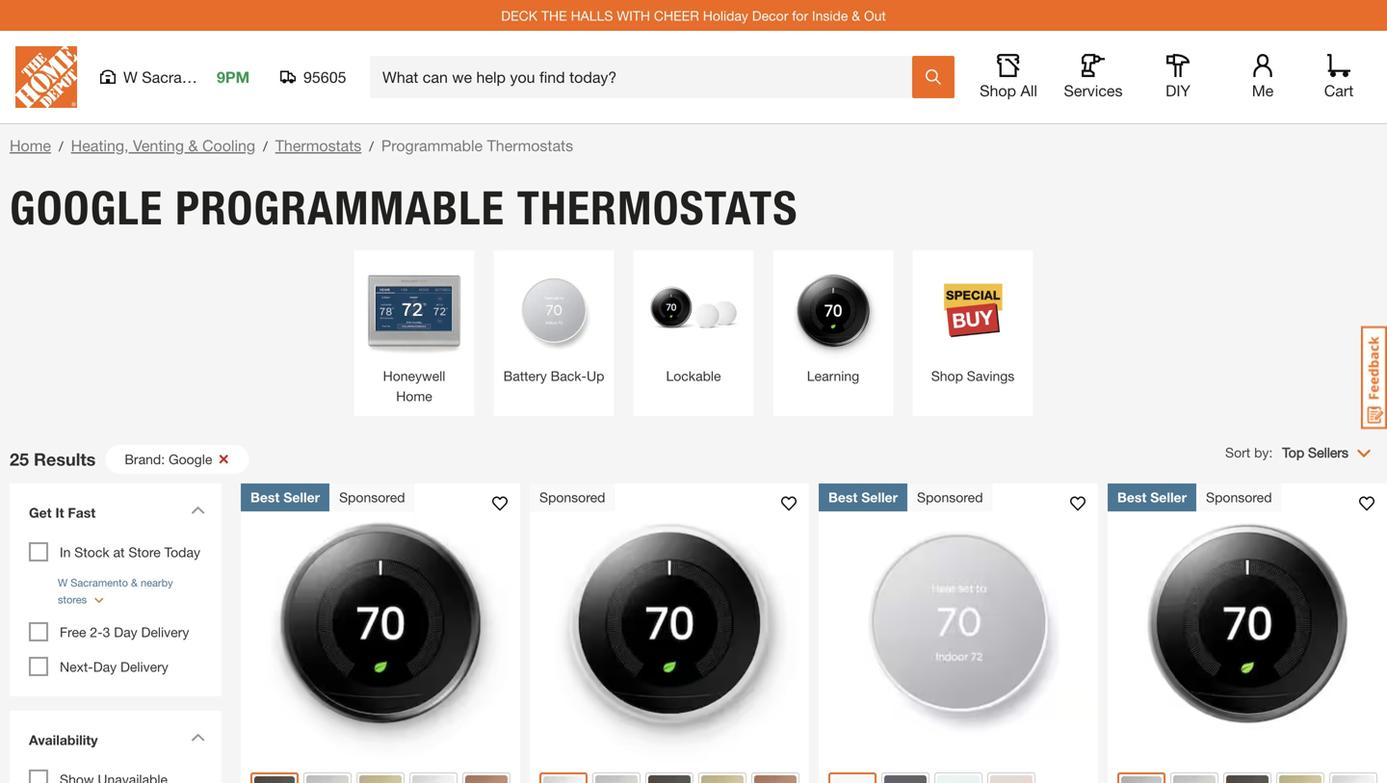 Task type: describe. For each thing, give the bounding box(es) containing it.
brand: google button
[[105, 445, 249, 474]]

venting
[[133, 136, 184, 155]]

best for nest learning thermostat - smart wi-fi thermostat - mirror black image
[[251, 490, 280, 506]]

for
[[793, 7, 809, 23]]

battery back-up image
[[504, 260, 605, 361]]

nest thermostat - smart programmable wi-fi thermostat - snow image
[[819, 484, 1099, 763]]

honeywell home image
[[364, 260, 465, 361]]

cart
[[1325, 81, 1354, 100]]

home / heating, venting & cooling / thermostats / programmable thermostats
[[10, 136, 574, 155]]

2 sponsored from the left
[[540, 490, 606, 506]]

1 horizontal spatial &
[[188, 136, 198, 155]]

next-
[[60, 659, 93, 675]]

back-
[[551, 368, 587, 384]]

seller for "nest thermostat - smart programmable wi-fi thermostat - snow" image
[[862, 490, 898, 506]]

inside
[[813, 7, 849, 23]]

out
[[865, 7, 887, 23]]

store
[[128, 545, 161, 560]]

top
[[1283, 445, 1305, 461]]

brand: google
[[125, 452, 212, 467]]

honeywell home
[[383, 368, 446, 404]]

get it fast link
[[19, 493, 212, 538]]

9pm
[[217, 68, 250, 86]]

up
[[587, 368, 605, 384]]

the
[[542, 7, 567, 23]]

home link
[[10, 136, 51, 155]]

deck
[[501, 7, 538, 23]]

best for nest learning thermostat - smart wi-fi thermostat - stainless steel image
[[1118, 490, 1147, 506]]

google inside button
[[169, 452, 212, 467]]

results
[[34, 449, 96, 470]]

home inside 'honeywell home'
[[396, 388, 433, 404]]

me button
[[1233, 54, 1294, 100]]

1 / from the left
[[59, 138, 63, 154]]

95605 button
[[280, 67, 347, 87]]

with
[[617, 7, 651, 23]]

services
[[1065, 81, 1123, 100]]

3 / from the left
[[369, 138, 374, 154]]

heating,
[[71, 136, 129, 155]]

best seller for nest learning thermostat - smart wi-fi thermostat - mirror black image
[[251, 490, 320, 506]]

thermostats link
[[275, 136, 362, 155]]

holiday
[[703, 7, 749, 23]]

savings
[[967, 368, 1015, 384]]

in stock at store today
[[60, 545, 200, 560]]

services button
[[1063, 54, 1125, 100]]

sort
[[1226, 445, 1251, 461]]

decor
[[753, 7, 789, 23]]

1 vertical spatial day
[[93, 659, 117, 675]]

honeywell
[[383, 368, 446, 384]]

fast
[[68, 505, 96, 521]]

brand:
[[125, 452, 165, 467]]

lockable link
[[643, 260, 745, 386]]

0 vertical spatial day
[[114, 625, 137, 640]]

nest learning thermostat - smart wi-fi thermostat - white image
[[530, 484, 810, 763]]

shop savings image
[[923, 260, 1024, 361]]

1 vertical spatial programmable
[[175, 180, 505, 236]]

heating, venting & cooling link
[[71, 136, 256, 155]]

stores
[[58, 594, 87, 606]]

free 2-3 day delivery link
[[60, 625, 189, 640]]

w sacramento & nearby stores
[[58, 577, 173, 606]]

nearby
[[141, 577, 173, 589]]

battery back-up
[[504, 368, 605, 384]]

shop for shop all
[[980, 81, 1017, 100]]

w sacramento 9pm
[[123, 68, 250, 86]]

shop savings
[[932, 368, 1015, 384]]

sponsored for "nest thermostat - smart programmable wi-fi thermostat - snow" image
[[918, 490, 984, 506]]

google programmable thermostats
[[10, 180, 798, 236]]

me
[[1253, 81, 1274, 100]]

sponsored for nest learning thermostat - smart wi-fi thermostat - mirror black image
[[339, 490, 405, 506]]

w for w sacramento 9pm
[[123, 68, 138, 86]]

seller for nest learning thermostat - smart wi-fi thermostat - stainless steel image
[[1151, 490, 1187, 506]]

nest learning thermostat - smart wi-fi thermostat - stainless steel image
[[1108, 484, 1388, 763]]

get it fast
[[29, 505, 96, 521]]



Task type: vqa. For each thing, say whether or not it's contained in the screenshot.
first 'in.' from the right
no



Task type: locate. For each thing, give the bounding box(es) containing it.
0 horizontal spatial seller
[[284, 490, 320, 506]]

3 best seller from the left
[[1118, 490, 1187, 506]]

in
[[60, 545, 71, 560]]

learning link
[[783, 260, 884, 386]]

caret icon image for get it fast
[[191, 506, 205, 515]]

next-day delivery link
[[60, 659, 168, 675]]

home left heating,
[[10, 136, 51, 155]]

3 seller from the left
[[1151, 490, 1187, 506]]

feedback link image
[[1362, 326, 1388, 430]]

deck the halls with cheer holiday decor for inside & out link
[[501, 7, 887, 23]]

0 vertical spatial programmable
[[382, 136, 483, 155]]

1 vertical spatial shop
[[932, 368, 964, 384]]

programmable down thermostats link
[[175, 180, 505, 236]]

1 vertical spatial &
[[188, 136, 198, 155]]

w
[[123, 68, 138, 86], [58, 577, 68, 589]]

best
[[251, 490, 280, 506], [829, 490, 858, 506], [1118, 490, 1147, 506]]

/ right cooling
[[263, 138, 268, 154]]

sacramento up the heating, venting & cooling link
[[142, 68, 226, 86]]

by:
[[1255, 445, 1274, 461]]

shop left the "savings"
[[932, 368, 964, 384]]

1 horizontal spatial seller
[[862, 490, 898, 506]]

the home depot logo image
[[15, 46, 77, 108]]

What can we help you find today? search field
[[383, 57, 912, 97]]

0 horizontal spatial &
[[131, 577, 138, 589]]

sacramento
[[142, 68, 226, 86], [71, 577, 128, 589]]

& left nearby
[[131, 577, 138, 589]]

2 horizontal spatial best
[[1118, 490, 1147, 506]]

nest learning thermostat - smart wi-fi thermostat - mirror black image
[[241, 484, 520, 763]]

sellers
[[1309, 445, 1349, 461]]

0 horizontal spatial home
[[10, 136, 51, 155]]

diy
[[1166, 81, 1191, 100]]

lockable
[[666, 368, 721, 384]]

0 vertical spatial w
[[123, 68, 138, 86]]

1 sponsored from the left
[[339, 490, 405, 506]]

3 best from the left
[[1118, 490, 1147, 506]]

battery back-up link
[[504, 260, 605, 386]]

3
[[103, 625, 110, 640]]

diy button
[[1148, 54, 1210, 100]]

programmable up google programmable thermostats
[[382, 136, 483, 155]]

availability link
[[19, 721, 212, 765]]

& inside w sacramento & nearby stores
[[131, 577, 138, 589]]

1 horizontal spatial best seller
[[829, 490, 898, 506]]

0 vertical spatial shop
[[980, 81, 1017, 100]]

sacramento inside w sacramento & nearby stores
[[71, 577, 128, 589]]

2 seller from the left
[[862, 490, 898, 506]]

w up the venting
[[123, 68, 138, 86]]

1 vertical spatial sacramento
[[71, 577, 128, 589]]

0 horizontal spatial google
[[10, 180, 163, 236]]

2 horizontal spatial &
[[852, 7, 861, 23]]

25
[[10, 449, 29, 470]]

w for w sacramento & nearby stores
[[58, 577, 68, 589]]

shop all button
[[978, 54, 1040, 100]]

0 vertical spatial &
[[852, 7, 861, 23]]

next-day delivery
[[60, 659, 168, 675]]

0 vertical spatial sacramento
[[142, 68, 226, 86]]

google down heating,
[[10, 180, 163, 236]]

0 horizontal spatial shop
[[932, 368, 964, 384]]

at
[[113, 545, 125, 560]]

learning
[[807, 368, 860, 384]]

lockable image
[[643, 260, 745, 361]]

1 vertical spatial google
[[169, 452, 212, 467]]

1 horizontal spatial home
[[396, 388, 433, 404]]

day right '3'
[[114, 625, 137, 640]]

2 horizontal spatial seller
[[1151, 490, 1187, 506]]

caret icon image
[[191, 506, 205, 515], [191, 733, 205, 742]]

1 horizontal spatial shop
[[980, 81, 1017, 100]]

in stock at store today link
[[60, 545, 200, 560]]

shop
[[980, 81, 1017, 100], [932, 368, 964, 384]]

1 best seller from the left
[[251, 490, 320, 506]]

2 best seller from the left
[[829, 490, 898, 506]]

95605
[[304, 68, 346, 86]]

sponsored for nest learning thermostat - smart wi-fi thermostat - stainless steel image
[[1207, 490, 1273, 506]]

best seller for nest learning thermostat - smart wi-fi thermostat - stainless steel image
[[1118, 490, 1187, 506]]

delivery
[[141, 625, 189, 640], [120, 659, 168, 675]]

0 horizontal spatial /
[[59, 138, 63, 154]]

w inside w sacramento & nearby stores
[[58, 577, 68, 589]]

caret icon image for availability
[[191, 733, 205, 742]]

home
[[10, 136, 51, 155], [396, 388, 433, 404]]

seller for nest learning thermostat - smart wi-fi thermostat - mirror black image
[[284, 490, 320, 506]]

/
[[59, 138, 63, 154], [263, 138, 268, 154], [369, 138, 374, 154]]

halls
[[571, 7, 613, 23]]

1 horizontal spatial w
[[123, 68, 138, 86]]

delivery down the 'free 2-3 day delivery'
[[120, 659, 168, 675]]

shop inside button
[[980, 81, 1017, 100]]

0 horizontal spatial best
[[251, 490, 280, 506]]

2 / from the left
[[263, 138, 268, 154]]

cheer
[[654, 7, 700, 23]]

& left "out"
[[852, 7, 861, 23]]

seller
[[284, 490, 320, 506], [862, 490, 898, 506], [1151, 490, 1187, 506]]

delivery down nearby
[[141, 625, 189, 640]]

availability
[[29, 733, 98, 748]]

learning image
[[783, 260, 884, 361]]

3 sponsored from the left
[[918, 490, 984, 506]]

sacramento for &
[[71, 577, 128, 589]]

battery
[[504, 368, 547, 384]]

free 2-3 day delivery
[[60, 625, 189, 640]]

deck the halls with cheer holiday decor for inside & out
[[501, 7, 887, 23]]

1 vertical spatial home
[[396, 388, 433, 404]]

sacramento down stock
[[71, 577, 128, 589]]

0 vertical spatial caret icon image
[[191, 506, 205, 515]]

0 horizontal spatial w
[[58, 577, 68, 589]]

google right brand:
[[169, 452, 212, 467]]

best for "nest thermostat - smart programmable wi-fi thermostat - snow" image
[[829, 490, 858, 506]]

cart link
[[1319, 54, 1361, 100]]

shop all
[[980, 81, 1038, 100]]

2 horizontal spatial best seller
[[1118, 490, 1187, 506]]

honeywell home link
[[364, 260, 465, 407]]

sacramento for 9pm
[[142, 68, 226, 86]]

today
[[164, 545, 200, 560]]

shop savings link
[[923, 260, 1024, 386]]

best seller
[[251, 490, 320, 506], [829, 490, 898, 506], [1118, 490, 1187, 506]]

1 vertical spatial caret icon image
[[191, 733, 205, 742]]

1 horizontal spatial google
[[169, 452, 212, 467]]

day down '3'
[[93, 659, 117, 675]]

caret icon image inside availability link
[[191, 733, 205, 742]]

sponsored
[[339, 490, 405, 506], [540, 490, 606, 506], [918, 490, 984, 506], [1207, 490, 1273, 506]]

home down the honeywell
[[396, 388, 433, 404]]

0 vertical spatial delivery
[[141, 625, 189, 640]]

2 horizontal spatial /
[[369, 138, 374, 154]]

2-
[[90, 625, 103, 640]]

2 vertical spatial &
[[131, 577, 138, 589]]

shop left all
[[980, 81, 1017, 100]]

it
[[55, 505, 64, 521]]

free
[[60, 625, 86, 640]]

google
[[10, 180, 163, 236], [169, 452, 212, 467]]

25 results
[[10, 449, 96, 470]]

get
[[29, 505, 52, 521]]

1 vertical spatial w
[[58, 577, 68, 589]]

/ right thermostats link
[[369, 138, 374, 154]]

2 best from the left
[[829, 490, 858, 506]]

1 horizontal spatial best
[[829, 490, 858, 506]]

/ right home link
[[59, 138, 63, 154]]

thermostats
[[275, 136, 362, 155], [487, 136, 574, 155], [517, 180, 798, 236]]

cooling
[[202, 136, 256, 155]]

w up stores
[[58, 577, 68, 589]]

& right the venting
[[188, 136, 198, 155]]

1 seller from the left
[[284, 490, 320, 506]]

0 vertical spatial home
[[10, 136, 51, 155]]

2 caret icon image from the top
[[191, 733, 205, 742]]

4 sponsored from the left
[[1207, 490, 1273, 506]]

1 vertical spatial delivery
[[120, 659, 168, 675]]

1 best from the left
[[251, 490, 280, 506]]

programmable
[[382, 136, 483, 155], [175, 180, 505, 236]]

0 horizontal spatial sacramento
[[71, 577, 128, 589]]

1 caret icon image from the top
[[191, 506, 205, 515]]

0 vertical spatial google
[[10, 180, 163, 236]]

1 horizontal spatial sacramento
[[142, 68, 226, 86]]

stock
[[75, 545, 110, 560]]

shop for shop savings
[[932, 368, 964, 384]]

caret icon image inside get it fast link
[[191, 506, 205, 515]]

sort by: top sellers
[[1226, 445, 1349, 461]]

0 horizontal spatial best seller
[[251, 490, 320, 506]]

best seller for "nest thermostat - smart programmable wi-fi thermostat - snow" image
[[829, 490, 898, 506]]

&
[[852, 7, 861, 23], [188, 136, 198, 155], [131, 577, 138, 589]]

day
[[114, 625, 137, 640], [93, 659, 117, 675]]

1 horizontal spatial /
[[263, 138, 268, 154]]

all
[[1021, 81, 1038, 100]]



